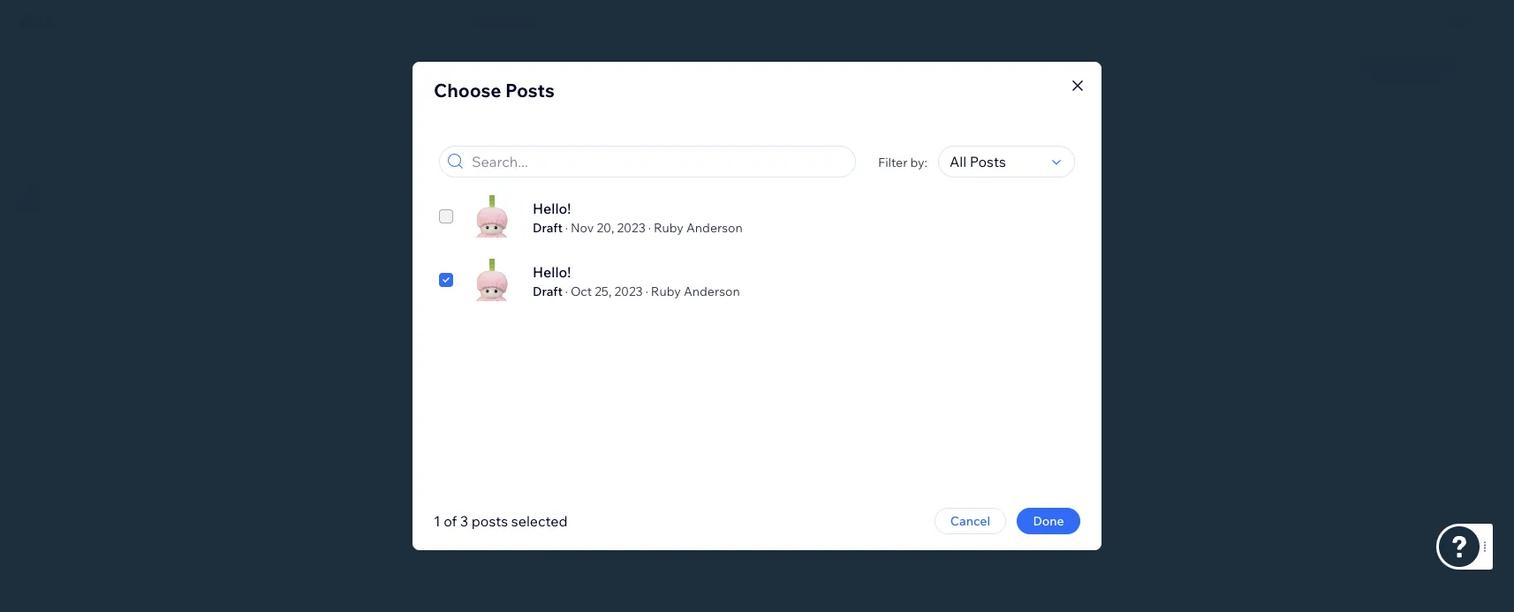 Task type: vqa. For each thing, say whether or not it's contained in the screenshot.
the My
no



Task type: describe. For each thing, give the bounding box(es) containing it.
introduction to our store!
[[674, 232, 866, 252]]

2 menu item from the top
[[15, 260, 47, 292]]

5 menu item from the top
[[15, 483, 47, 514]]

3 menu item from the top
[[15, 334, 47, 366]]

our
[[791, 232, 817, 252]]

to
[[772, 232, 786, 252]]

6 menu item from the top
[[15, 557, 47, 589]]

1 of 3 posts selected
[[434, 513, 568, 530]]

store!
[[822, 232, 866, 252]]

introduction
[[674, 232, 767, 252]]



Task type: locate. For each thing, give the bounding box(es) containing it.
hello! draft · oct 25, 2023 · ruby anderson
[[533, 263, 740, 299], [533, 263, 740, 299], [533, 263, 740, 299], [533, 263, 740, 299]]

done
[[1034, 513, 1065, 529], [1034, 513, 1065, 529], [1034, 513, 1065, 529], [1034, 513, 1065, 529]]

1
[[434, 513, 441, 530]]

·
[[566, 219, 568, 235], [566, 219, 568, 235], [566, 219, 568, 235], [566, 219, 568, 235], [649, 219, 651, 235], [649, 219, 651, 235], [649, 219, 651, 235], [649, 219, 651, 235], [566, 283, 568, 299], [566, 283, 568, 299], [566, 283, 568, 299], [566, 283, 568, 299], [646, 283, 648, 299], [646, 283, 648, 299], [646, 283, 648, 299], [646, 283, 648, 299]]

posts
[[472, 513, 508, 530], [474, 513, 511, 530], [474, 513, 511, 530], [474, 513, 511, 530]]

25,
[[595, 283, 612, 299], [595, 283, 612, 299], [595, 283, 612, 299], [595, 283, 612, 299]]

1 menu item from the top
[[15, 111, 47, 143]]

choose posts
[[434, 78, 555, 102], [434, 78, 555, 102], [434, 78, 555, 102], [434, 78, 555, 102]]

hello!
[[533, 200, 571, 217], [533, 200, 571, 217], [533, 200, 571, 217], [533, 200, 571, 217], [533, 263, 571, 281], [533, 263, 571, 281], [533, 263, 571, 281], [533, 263, 571, 281]]

2023
[[617, 219, 646, 235], [617, 219, 646, 235], [617, 219, 646, 235], [617, 219, 646, 235], [615, 283, 643, 299], [615, 283, 643, 299], [615, 283, 643, 299], [615, 283, 643, 299]]

anderson
[[687, 219, 743, 235], [687, 219, 743, 235], [687, 219, 743, 235], [687, 219, 743, 235], [684, 283, 740, 299], [684, 283, 740, 299], [684, 283, 740, 299], [684, 283, 740, 299]]

hello! draft · nov 20, 2023 · ruby anderson
[[533, 200, 743, 235], [533, 200, 743, 235], [533, 200, 743, 235], [533, 200, 743, 235]]

None checkbox
[[439, 206, 453, 227], [439, 206, 453, 227], [439, 270, 453, 291], [439, 206, 453, 227], [439, 206, 453, 227], [439, 270, 453, 291]]

nov
[[571, 219, 594, 235], [571, 219, 594, 235], [571, 219, 594, 235], [571, 219, 594, 235]]

selected
[[512, 513, 568, 530], [514, 513, 570, 530], [514, 513, 570, 530], [514, 513, 570, 530]]

menu item
[[15, 111, 47, 143], [15, 260, 47, 292], [15, 334, 47, 366], [15, 408, 47, 440], [15, 483, 47, 514], [15, 557, 47, 589]]

filter by:
[[879, 155, 928, 170], [879, 155, 928, 170], [879, 155, 928, 170], [879, 155, 928, 170]]

Search... field
[[467, 147, 850, 177], [467, 147, 850, 177], [467, 147, 850, 177], [467, 147, 850, 177]]

menu
[[0, 101, 63, 612]]

posts
[[506, 78, 555, 102], [506, 78, 555, 102], [506, 78, 555, 102], [506, 78, 555, 102]]

0
[[434, 513, 443, 530], [434, 513, 443, 530], [434, 513, 443, 530]]

None field
[[945, 147, 1047, 177], [945, 147, 1047, 177], [945, 147, 1047, 177], [945, 147, 1047, 177], [945, 147, 1047, 177], [945, 147, 1047, 177], [945, 147, 1047, 177], [945, 147, 1047, 177]]

tab list
[[80, 159, 418, 196]]

by:
[[911, 155, 928, 170], [911, 155, 928, 170], [911, 155, 928, 170], [911, 155, 928, 170]]

cancel button
[[935, 508, 1007, 535], [935, 508, 1007, 535], [935, 508, 1007, 535], [935, 508, 1007, 535]]

20,
[[597, 219, 615, 235], [597, 219, 615, 235], [597, 219, 615, 235], [597, 219, 615, 235]]

4 menu item from the top
[[15, 408, 47, 440]]

oct
[[571, 283, 592, 299], [571, 283, 592, 299], [571, 283, 592, 299], [571, 283, 592, 299]]

ruby
[[654, 219, 684, 235], [654, 219, 684, 235], [654, 219, 684, 235], [654, 219, 684, 235], [651, 283, 681, 299], [651, 283, 681, 299], [651, 283, 681, 299], [651, 283, 681, 299]]

draft
[[533, 219, 563, 235], [533, 219, 563, 235], [533, 219, 563, 235], [533, 219, 563, 235], [533, 283, 563, 299], [533, 283, 563, 299], [533, 283, 563, 299], [533, 283, 563, 299]]

of
[[444, 513, 457, 530], [446, 513, 459, 530], [446, 513, 459, 530], [446, 513, 459, 530]]

choose
[[434, 78, 501, 102], [434, 78, 501, 102], [434, 78, 501, 102], [434, 78, 501, 102]]

None checkbox
[[439, 206, 453, 227], [439, 206, 453, 227], [439, 270, 453, 291], [439, 270, 453, 291], [439, 270, 453, 291], [439, 206, 453, 227], [439, 206, 453, 227], [439, 270, 453, 291], [439, 270, 453, 291], [439, 270, 453, 291]]

filter
[[879, 155, 908, 170], [879, 155, 908, 170], [879, 155, 908, 170], [879, 155, 908, 170]]

done button
[[1017, 508, 1081, 535], [1017, 508, 1081, 535], [1017, 508, 1081, 535], [1017, 508, 1081, 535]]

cancel
[[951, 513, 991, 529], [951, 513, 991, 529], [951, 513, 991, 529], [951, 513, 991, 529]]

Add a Catchy Title text field
[[640, 164, 1282, 190]]

0 of 3 posts selected
[[434, 513, 570, 530], [434, 513, 570, 530], [434, 513, 570, 530]]

3
[[460, 513, 469, 530], [463, 513, 471, 530], [463, 513, 471, 530], [463, 513, 471, 530]]



